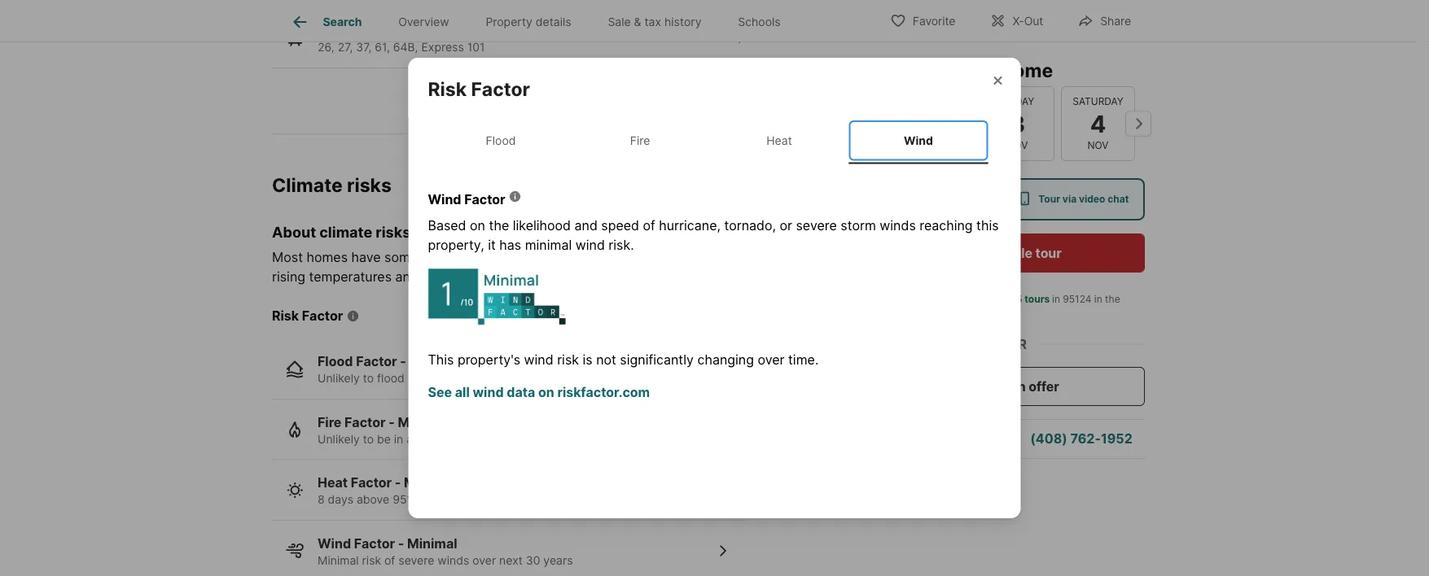 Task type: vqa. For each thing, say whether or not it's contained in the screenshot.
"X-Out"
yes



Task type: describe. For each thing, give the bounding box(es) containing it.
schedule tour
[[973, 245, 1062, 261]]

1 vertical spatial risks
[[376, 223, 411, 241]]

heat for heat factor - moderate 8 days above 95° expected this year, 16 days in 30 years
[[318, 475, 348, 491]]

30 inside wind factor - minimal minimal risk of severe winds over next 30 years
[[526, 554, 540, 568]]

likelihood
[[513, 218, 571, 234]]

significantly
[[620, 352, 694, 367]]

in left a
[[394, 432, 403, 446]]

some
[[384, 250, 418, 265]]

winds inside based on the likelihood and speed of hurricane, tornado, or severe storm winds reaching this property, it has minimal wind risk.
[[880, 218, 916, 234]]

wind factor - minimal minimal risk of severe winds over next 30 years
[[318, 536, 573, 568]]

out
[[1024, 14, 1043, 28]]

26,
[[318, 40, 335, 54]]

rising
[[272, 269, 305, 285]]

heat factor - moderate 8 days above 95° expected this year, 16 days in 30 years
[[318, 475, 625, 507]]

factor up based
[[464, 192, 505, 207]]

years inside flood factor - minimal unlikely to flood in next 30 years
[[465, 372, 494, 386]]

transit 26, 27, 37, 61, 64b, express 101
[[318, 22, 485, 54]]

fire factor - minimal unlikely to be in a wildfire in next 30 years
[[318, 414, 545, 446]]

95°
[[393, 493, 412, 507]]

to for flood factor - minimal
[[363, 372, 374, 386]]

be inside most homes have some risk of natural disasters, and may be impacted by climate change due to rising temperatures and sea levels.
[[629, 250, 645, 265]]

see
[[428, 384, 452, 400]]

overview tab
[[380, 2, 467, 42]]

most
[[272, 250, 303, 265]]

heat for heat
[[766, 133, 792, 147]]

fire tab
[[570, 120, 710, 161]]

8
[[318, 493, 325, 507]]

- for heat
[[395, 475, 401, 491]]

the inside the in the last 30 days
[[1105, 294, 1120, 305]]

severe inside wind factor - minimal minimal risk of severe winds over next 30 years
[[398, 554, 434, 568]]

wind factor
[[428, 192, 505, 207]]

moderate
[[404, 475, 465, 491]]

climate inside most homes have some risk of natural disasters, and may be impacted by climate change due to rising temperatures and sea levels.
[[728, 250, 772, 265]]

37,
[[356, 40, 372, 54]]

climate
[[272, 173, 343, 196]]

share button
[[1064, 4, 1145, 37]]

go
[[890, 59, 916, 81]]

home
[[1002, 59, 1053, 81]]

data
[[507, 384, 535, 400]]

x-out button
[[976, 4, 1057, 37]]

0 horizontal spatial risk
[[272, 308, 299, 324]]

risk inside wind factor - minimal minimal risk of severe winds over next 30 years
[[362, 554, 381, 568]]

property's
[[458, 352, 520, 367]]

heat tab
[[710, 120, 849, 161]]

nov for 3
[[1007, 140, 1028, 151]]

flood tab
[[431, 120, 570, 161]]

unlikely for fire
[[318, 432, 360, 446]]

0 vertical spatial climate
[[319, 223, 372, 241]]

days inside the in the last 30 days
[[962, 308, 984, 320]]

0 vertical spatial this
[[962, 59, 997, 81]]

video
[[1079, 193, 1105, 205]]

of inside most homes have some risk of natural disasters, and may be impacted by climate change due to rising temperatures and sea levels.
[[447, 250, 460, 265]]

impacted
[[648, 250, 706, 265]]

minimal for flood factor - minimal
[[409, 354, 459, 370]]

property,
[[428, 237, 484, 253]]

in inside heat factor - moderate 8 days above 95° expected this year, 16 days in 30 years
[[565, 493, 574, 507]]

risk factor dialog
[[408, 58, 1021, 519]]

friday 3 nov
[[1001, 95, 1034, 151]]

express
[[421, 40, 464, 54]]

27,
[[338, 40, 353, 54]]

wind inside based on the likelihood and speed of hurricane, tornado, or severe storm winds reaching this property, it has minimal wind risk.
[[575, 237, 605, 253]]

- for wind
[[398, 536, 404, 552]]

(408) 762-1952
[[1030, 431, 1132, 447]]

unlikely for flood
[[318, 372, 360, 386]]

about climate risks
[[272, 223, 411, 241]]

schedule
[[973, 245, 1033, 261]]

schedule tour button
[[890, 234, 1145, 273]]

most homes have some risk of natural disasters, and may be impacted by climate change due to rising temperatures and sea levels.
[[272, 250, 864, 285]]

fire for fire
[[630, 133, 650, 147]]

share
[[1100, 14, 1131, 28]]

not
[[596, 352, 616, 367]]

16
[[521, 493, 533, 507]]

about
[[272, 223, 316, 241]]

years inside wind factor - minimal minimal risk of severe winds over next 30 years
[[543, 554, 573, 568]]

flood factor - minimal unlikely to flood in next 30 years
[[318, 354, 494, 386]]

year,
[[492, 493, 517, 507]]

wind factor score logo image
[[428, 255, 566, 325]]

start an offer
[[976, 379, 1059, 395]]

in right wildfire
[[459, 432, 468, 446]]

tour via video chat option
[[1005, 178, 1145, 221]]

tornado,
[[724, 218, 776, 234]]

an
[[1010, 379, 1026, 395]]

wildfire
[[416, 432, 455, 446]]

75 tours in 95124
[[1010, 294, 1092, 305]]

- for fire
[[389, 414, 395, 430]]

tour for schedule
[[1035, 245, 1062, 261]]

fire for fire factor - minimal unlikely to be in a wildfire in next 30 years
[[318, 414, 342, 430]]

0 horizontal spatial days
[[328, 493, 353, 507]]

natural
[[463, 250, 506, 265]]

may
[[600, 250, 625, 265]]

75
[[1010, 294, 1022, 305]]

chat
[[1108, 193, 1129, 205]]

start an offer button
[[890, 367, 1145, 406]]

or
[[780, 218, 792, 234]]

tab list containing search
[[272, 0, 812, 42]]

tour for go
[[920, 59, 958, 81]]

storm
[[841, 218, 876, 234]]

risk inside most homes have some risk of natural disasters, and may be impacted by climate change due to rising temperatures and sea levels.
[[422, 250, 443, 265]]

4
[[1090, 109, 1106, 138]]

1 horizontal spatial on
[[538, 384, 554, 400]]

flood for flood
[[486, 133, 516, 147]]

64b,
[[393, 40, 418, 54]]

762-
[[1070, 431, 1101, 447]]

saturday
[[1073, 95, 1124, 107]]

above
[[357, 493, 389, 507]]

factor down temperatures
[[302, 308, 343, 324]]

(408)
[[1030, 431, 1067, 447]]

1 horizontal spatial days
[[536, 493, 562, 507]]

minimal
[[525, 237, 572, 253]]

tour
[[1038, 193, 1060, 205]]

search link
[[290, 12, 362, 32]]

sea
[[422, 269, 444, 285]]

by
[[709, 250, 724, 265]]

property details tab
[[467, 2, 590, 42]]



Task type: locate. For each thing, give the bounding box(es) containing it.
1 vertical spatial the
[[1105, 294, 1120, 305]]

factor inside fire factor - minimal unlikely to be in a wildfire in next 30 years
[[345, 414, 386, 430]]

this up schedule
[[976, 218, 999, 234]]

this
[[428, 352, 454, 367]]

30 down this
[[447, 372, 461, 386]]

risks up about climate risks
[[347, 173, 392, 196]]

climate up homes
[[319, 223, 372, 241]]

severe
[[796, 218, 837, 234], [398, 554, 434, 568]]

unlikely up 8
[[318, 432, 360, 446]]

severe inside based on the likelihood and speed of hurricane, tornado, or severe storm winds reaching this property, it has minimal wind risk.
[[796, 218, 837, 234]]

severe down 95°
[[398, 554, 434, 568]]

of inside wind factor - minimal minimal risk of severe winds over next 30 years
[[384, 554, 395, 568]]

in inside flood factor - minimal unlikely to flood in next 30 years
[[408, 372, 417, 386]]

risk
[[428, 77, 467, 100], [272, 308, 299, 324]]

in right tours
[[1052, 294, 1060, 305]]

1 vertical spatial fire
[[318, 414, 342, 430]]

of for likelihood
[[643, 218, 655, 234]]

this inside heat factor - moderate 8 days above 95° expected this year, 16 days in 30 years
[[469, 493, 488, 507]]

3
[[1010, 109, 1025, 138]]

risk factor down rising
[[272, 308, 343, 324]]

fire inside tab
[[630, 133, 650, 147]]

2 horizontal spatial risk
[[557, 352, 579, 367]]

is
[[583, 352, 593, 367]]

risk factor inside "dialog"
[[428, 77, 530, 100]]

1 horizontal spatial fire
[[630, 133, 650, 147]]

see all wind data on riskfactor.com link
[[428, 384, 650, 400]]

0 vertical spatial winds
[[880, 218, 916, 234]]

1 unlikely from the top
[[318, 372, 360, 386]]

1 horizontal spatial risk
[[422, 250, 443, 265]]

in right the 95124
[[1094, 294, 1102, 305]]

in right 16
[[565, 493, 574, 507]]

wind for wind factor
[[428, 192, 461, 207]]

wind for wind
[[904, 133, 933, 147]]

1 vertical spatial be
[[377, 432, 391, 446]]

0 vertical spatial severe
[[796, 218, 837, 234]]

- for flood
[[400, 354, 406, 370]]

years inside fire factor - minimal unlikely to be in a wildfire in next 30 years
[[515, 432, 545, 446]]

on right "data"
[[538, 384, 554, 400]]

nov for 4
[[1088, 140, 1109, 151]]

1 vertical spatial tab list
[[428, 117, 1001, 164]]

minimal
[[409, 354, 459, 370], [398, 414, 448, 430], [407, 536, 457, 552], [318, 554, 359, 568]]

of inside based on the likelihood and speed of hurricane, tornado, or severe storm winds reaching this property, it has minimal wind risk.
[[643, 218, 655, 234]]

sale & tax history tab
[[590, 2, 720, 42]]

0 horizontal spatial of
[[384, 554, 395, 568]]

offer
[[1029, 379, 1059, 395]]

and
[[575, 218, 598, 234], [573, 250, 596, 265], [395, 269, 418, 285]]

time.
[[788, 352, 819, 367]]

the inside based on the likelihood and speed of hurricane, tornado, or severe storm winds reaching this property, it has minimal wind risk.
[[489, 218, 509, 234]]

factor down flood
[[345, 414, 386, 430]]

heat
[[766, 133, 792, 147], [318, 475, 348, 491]]

1 vertical spatial risk
[[557, 352, 579, 367]]

wind inside wind factor - minimal minimal risk of severe winds over next 30 years
[[318, 536, 351, 552]]

30 right 16
[[578, 493, 592, 507]]

0 vertical spatial to
[[852, 250, 864, 265]]

0 vertical spatial flood
[[486, 133, 516, 147]]

2 nov
[[926, 109, 947, 151]]

1 vertical spatial to
[[363, 372, 374, 386]]

2 horizontal spatial of
[[643, 218, 655, 234]]

2 vertical spatial and
[[395, 269, 418, 285]]

based on the likelihood and speed of hurricane, tornado, or severe storm winds reaching this property, it has minimal wind risk.
[[428, 218, 999, 253]]

1 vertical spatial wind
[[428, 192, 461, 207]]

0 vertical spatial be
[[629, 250, 645, 265]]

schools tab
[[720, 2, 799, 42]]

change
[[776, 250, 821, 265]]

1 vertical spatial risk
[[272, 308, 299, 324]]

next inside wind factor - minimal minimal risk of severe winds over next 30 years
[[499, 554, 523, 568]]

1 horizontal spatial flood
[[486, 133, 516, 147]]

2 vertical spatial next
[[499, 554, 523, 568]]

1 horizontal spatial wind
[[428, 192, 461, 207]]

1 vertical spatial over
[[472, 554, 496, 568]]

factor inside wind factor - minimal minimal risk of severe winds over next 30 years
[[354, 536, 395, 552]]

the
[[489, 218, 509, 234], [1105, 294, 1120, 305]]

2 vertical spatial risk
[[362, 554, 381, 568]]

temperatures
[[309, 269, 392, 285]]

unlikely
[[318, 372, 360, 386], [318, 432, 360, 446]]

0 vertical spatial heat
[[766, 133, 792, 147]]

this property's wind risk is not significantly changing over time.
[[428, 352, 819, 367]]

wind for is
[[524, 352, 553, 367]]

0 horizontal spatial over
[[472, 554, 496, 568]]

nov inside friday 3 nov
[[1007, 140, 1028, 151]]

winds
[[880, 218, 916, 234], [438, 554, 469, 568]]

- inside heat factor - moderate 8 days above 95° expected this year, 16 days in 30 years
[[395, 475, 401, 491]]

minimal up wildfire
[[398, 414, 448, 430]]

2 unlikely from the top
[[318, 432, 360, 446]]

tour inside button
[[1035, 245, 1062, 261]]

property
[[486, 15, 532, 29]]

(408) 762-1952 link
[[1030, 431, 1132, 447]]

tour via video chat list box
[[890, 178, 1145, 221]]

0 horizontal spatial fire
[[318, 414, 342, 430]]

hurricane,
[[659, 218, 721, 234]]

0 horizontal spatial heat
[[318, 475, 348, 491]]

flood inside flood factor - minimal unlikely to flood in next 30 years
[[318, 354, 353, 370]]

risk left is
[[557, 352, 579, 367]]

to left flood
[[363, 372, 374, 386]]

wind
[[904, 133, 933, 147], [428, 192, 461, 207], [318, 536, 351, 552]]

over inside wind factor - minimal minimal risk of severe winds over next 30 years
[[472, 554, 496, 568]]

1 vertical spatial unlikely
[[318, 432, 360, 446]]

1 horizontal spatial over
[[758, 352, 785, 367]]

of
[[643, 218, 655, 234], [447, 250, 460, 265], [384, 554, 395, 568]]

and down the some
[[395, 269, 418, 285]]

tours
[[1025, 294, 1050, 305]]

disasters,
[[509, 250, 569, 265]]

days
[[962, 308, 984, 320], [328, 493, 353, 507], [536, 493, 562, 507]]

minimal down 8
[[318, 554, 359, 568]]

details
[[536, 15, 571, 29]]

start
[[976, 379, 1007, 395]]

30 inside heat factor - moderate 8 days above 95° expected this year, 16 days in 30 years
[[578, 493, 592, 507]]

nov inside saturday 4 nov
[[1088, 140, 1109, 151]]

factor inside flood factor - minimal unlikely to flood in next 30 years
[[356, 354, 397, 370]]

wind
[[575, 237, 605, 253], [524, 352, 553, 367], [473, 384, 504, 400]]

the up it
[[489, 218, 509, 234]]

winds right storm
[[880, 218, 916, 234]]

of right speed
[[643, 218, 655, 234]]

friday
[[1001, 95, 1034, 107]]

due
[[825, 250, 848, 265]]

1 vertical spatial risk factor
[[272, 308, 343, 324]]

next right wildfire
[[471, 432, 495, 446]]

last
[[927, 308, 944, 320]]

unlikely inside fire factor - minimal unlikely to be in a wildfire in next 30 years
[[318, 432, 360, 446]]

1 horizontal spatial be
[[629, 250, 645, 265]]

all
[[455, 384, 470, 400]]

0 vertical spatial fire
[[630, 133, 650, 147]]

next image
[[1125, 111, 1151, 137]]

95124
[[1063, 294, 1092, 305]]

2 vertical spatial to
[[363, 432, 374, 446]]

factor inside heat factor - moderate 8 days above 95° expected this year, 16 days in 30 years
[[351, 475, 392, 491]]

minimal up see
[[409, 354, 459, 370]]

risk up sea
[[422, 250, 443, 265]]

risks up the some
[[376, 223, 411, 241]]

2 horizontal spatial nov
[[1088, 140, 1109, 151]]

of for minimal
[[384, 554, 395, 568]]

0 vertical spatial on
[[470, 218, 485, 234]]

risk inside "dialog"
[[557, 352, 579, 367]]

of up levels.
[[447, 250, 460, 265]]

winds down expected
[[438, 554, 469, 568]]

wind right all
[[473, 384, 504, 400]]

2 vertical spatial this
[[469, 493, 488, 507]]

heat inside heat factor - moderate 8 days above 95° expected this year, 16 days in 30 years
[[318, 475, 348, 491]]

overview
[[398, 15, 449, 29]]

wind up based
[[428, 192, 461, 207]]

risk factor element
[[428, 58, 550, 101]]

0 vertical spatial of
[[643, 218, 655, 234]]

wind inside tab
[[904, 133, 933, 147]]

factor down above
[[354, 536, 395, 552]]

0 horizontal spatial climate
[[319, 223, 372, 241]]

factor up above
[[351, 475, 392, 491]]

risk.
[[609, 237, 634, 253]]

to left a
[[363, 432, 374, 446]]

unlikely left flood
[[318, 372, 360, 386]]

0 vertical spatial over
[[758, 352, 785, 367]]

favorite
[[913, 14, 956, 28]]

minimal for fire factor - minimal
[[398, 414, 448, 430]]

0 horizontal spatial tour
[[920, 59, 958, 81]]

0 vertical spatial risk
[[428, 77, 467, 100]]

risk down 'express'
[[428, 77, 467, 100]]

0 horizontal spatial risk
[[362, 554, 381, 568]]

- down 95°
[[398, 536, 404, 552]]

None button
[[900, 86, 974, 161], [980, 86, 1055, 161], [1061, 86, 1135, 161], [900, 86, 974, 161], [980, 86, 1055, 161], [1061, 86, 1135, 161]]

have
[[351, 250, 381, 265]]

1 horizontal spatial next
[[471, 432, 495, 446]]

tour
[[920, 59, 958, 81], [1035, 245, 1062, 261]]

risks
[[347, 173, 392, 196], [376, 223, 411, 241]]

days right last
[[962, 308, 984, 320]]

next
[[420, 372, 444, 386], [471, 432, 495, 446], [499, 554, 523, 568]]

via
[[1063, 193, 1077, 205]]

or
[[1008, 336, 1027, 352]]

this left home
[[962, 59, 997, 81]]

and left may
[[573, 250, 596, 265]]

0 horizontal spatial be
[[377, 432, 391, 446]]

to inside most homes have some risk of natural disasters, and may be impacted by climate change due to rising temperatures and sea levels.
[[852, 250, 864, 265]]

0 vertical spatial risks
[[347, 173, 392, 196]]

flood inside flood tab
[[486, 133, 516, 147]]

previous image
[[884, 111, 910, 137]]

severe right or
[[796, 218, 837, 234]]

1 horizontal spatial of
[[447, 250, 460, 265]]

in the last 30 days
[[927, 294, 1123, 320]]

favorite button
[[876, 4, 969, 37]]

flood for flood factor - minimal unlikely to flood in next 30 years
[[318, 354, 353, 370]]

tab list containing flood
[[428, 117, 1001, 164]]

2 horizontal spatial wind
[[575, 237, 605, 253]]

2 horizontal spatial wind
[[904, 133, 933, 147]]

and left speed
[[575, 218, 598, 234]]

wind down 8
[[318, 536, 351, 552]]

unlikely inside flood factor - minimal unlikely to flood in next 30 years
[[318, 372, 360, 386]]

- inside fire factor - minimal unlikely to be in a wildfire in next 30 years
[[389, 414, 395, 430]]

1 nov from the left
[[926, 140, 947, 151]]

30 inside flood factor - minimal unlikely to flood in next 30 years
[[447, 372, 461, 386]]

0 vertical spatial tab list
[[272, 0, 812, 42]]

be left a
[[377, 432, 391, 446]]

2 horizontal spatial next
[[499, 554, 523, 568]]

- inside flood factor - minimal unlikely to flood in next 30 years
[[400, 354, 406, 370]]

1 vertical spatial winds
[[438, 554, 469, 568]]

1 horizontal spatial wind
[[524, 352, 553, 367]]

of down 95°
[[384, 554, 395, 568]]

30 inside fire factor - minimal unlikely to be in a wildfire in next 30 years
[[498, 432, 512, 446]]

be inside fire factor - minimal unlikely to be in a wildfire in next 30 years
[[377, 432, 391, 446]]

1 vertical spatial flood
[[318, 354, 353, 370]]

to inside flood factor - minimal unlikely to flood in next 30 years
[[363, 372, 374, 386]]

2 vertical spatial wind
[[318, 536, 351, 552]]

has
[[499, 237, 521, 253]]

flood
[[486, 133, 516, 147], [318, 354, 353, 370]]

on
[[470, 218, 485, 234], [538, 384, 554, 400]]

- up flood
[[400, 354, 406, 370]]

property details
[[486, 15, 571, 29]]

1 vertical spatial climate
[[728, 250, 772, 265]]

on down wind factor
[[470, 218, 485, 234]]

tour via video chat
[[1038, 193, 1129, 205]]

wind tab
[[849, 120, 988, 161]]

saturday 4 nov
[[1073, 95, 1124, 151]]

1 horizontal spatial severe
[[796, 218, 837, 234]]

tour right schedule
[[1035, 245, 1062, 261]]

days right 8
[[328, 493, 353, 507]]

1 vertical spatial this
[[976, 218, 999, 234]]

minimal down expected
[[407, 536, 457, 552]]

search
[[323, 15, 362, 29]]

0 horizontal spatial nov
[[926, 140, 947, 151]]

tax
[[645, 15, 661, 29]]

sale
[[608, 15, 631, 29]]

factor up flood
[[356, 354, 397, 370]]

- down flood
[[389, 414, 395, 430]]

nov down 4
[[1088, 140, 1109, 151]]

fire inside fire factor - minimal unlikely to be in a wildfire in next 30 years
[[318, 414, 342, 430]]

0 horizontal spatial winds
[[438, 554, 469, 568]]

homes
[[307, 250, 348, 265]]

1 vertical spatial wind
[[524, 352, 553, 367]]

0 vertical spatial tour
[[920, 59, 958, 81]]

2 horizontal spatial days
[[962, 308, 984, 320]]

0 horizontal spatial wind
[[473, 384, 504, 400]]

nov down 3
[[1007, 140, 1028, 151]]

minimal for wind factor - minimal
[[407, 536, 457, 552]]

0 horizontal spatial wind
[[318, 536, 351, 552]]

days right 16
[[536, 493, 562, 507]]

0 horizontal spatial flood
[[318, 354, 353, 370]]

years
[[465, 372, 494, 386], [515, 432, 545, 446], [595, 493, 625, 507], [543, 554, 573, 568]]

2
[[929, 109, 944, 138]]

changing
[[697, 352, 754, 367]]

to for fire factor - minimal
[[363, 432, 374, 446]]

minimal inside fire factor - minimal unlikely to be in a wildfire in next 30 years
[[398, 414, 448, 430]]

sale & tax history
[[608, 15, 702, 29]]

factor down 101
[[471, 77, 530, 100]]

- inside wind factor - minimal minimal risk of severe winds over next 30 years
[[398, 536, 404, 552]]

x-out
[[1013, 14, 1043, 28]]

tab list inside risk factor "dialog"
[[428, 117, 1001, 164]]

over down year,
[[472, 554, 496, 568]]

winds inside wind factor - minimal minimal risk of severe winds over next 30 years
[[438, 554, 469, 568]]

wind down "go"
[[904, 133, 933, 147]]

risk down above
[[362, 554, 381, 568]]

1 vertical spatial on
[[538, 384, 554, 400]]

the right the 95124
[[1105, 294, 1120, 305]]

0 horizontal spatial the
[[489, 218, 509, 234]]

0 vertical spatial risk factor
[[428, 77, 530, 100]]

in inside the in the last 30 days
[[1094, 294, 1102, 305]]

1 horizontal spatial risk
[[428, 77, 467, 100]]

1 vertical spatial and
[[573, 250, 596, 265]]

levels.
[[447, 269, 486, 285]]

over left time.
[[758, 352, 785, 367]]

0 vertical spatial and
[[575, 218, 598, 234]]

1 horizontal spatial climate
[[728, 250, 772, 265]]

this inside based on the likelihood and speed of hurricane, tornado, or severe storm winds reaching this property, it has minimal wind risk.
[[976, 218, 999, 234]]

61,
[[375, 40, 390, 54]]

101
[[467, 40, 485, 54]]

30 right last
[[947, 308, 959, 320]]

&
[[634, 15, 641, 29]]

to inside fire factor - minimal unlikely to be in a wildfire in next 30 years
[[363, 432, 374, 446]]

see all wind data on riskfactor.com
[[428, 384, 650, 400]]

0 vertical spatial risk
[[422, 250, 443, 265]]

climate down tornado,
[[728, 250, 772, 265]]

1 vertical spatial severe
[[398, 554, 434, 568]]

in right flood
[[408, 372, 417, 386]]

next down this
[[420, 372, 444, 386]]

speed
[[601, 218, 639, 234]]

heat inside tab
[[766, 133, 792, 147]]

next inside flood factor - minimal unlikely to flood in next 30 years
[[420, 372, 444, 386]]

be right may
[[629, 250, 645, 265]]

1 horizontal spatial the
[[1105, 294, 1120, 305]]

on inside based on the likelihood and speed of hurricane, tornado, or severe storm winds reaching this property, it has minimal wind risk.
[[470, 218, 485, 234]]

minimal inside flood factor - minimal unlikely to flood in next 30 years
[[409, 354, 459, 370]]

2 nov from the left
[[1007, 140, 1028, 151]]

3 nov from the left
[[1088, 140, 1109, 151]]

wind left risk. at left top
[[575, 237, 605, 253]]

history
[[664, 15, 702, 29]]

and inside based on the likelihood and speed of hurricane, tornado, or severe storm winds reaching this property, it has minimal wind risk.
[[575, 218, 598, 234]]

1 vertical spatial heat
[[318, 475, 348, 491]]

2 vertical spatial wind
[[473, 384, 504, 400]]

go tour this home
[[890, 59, 1053, 81]]

over inside risk factor "dialog"
[[758, 352, 785, 367]]

1 vertical spatial of
[[447, 250, 460, 265]]

a
[[407, 432, 413, 446]]

0 vertical spatial next
[[420, 372, 444, 386]]

30 inside the in the last 30 days
[[947, 308, 959, 320]]

it
[[488, 237, 496, 253]]

tab list
[[272, 0, 812, 42], [428, 117, 1001, 164]]

schools
[[738, 15, 781, 29]]

1 horizontal spatial nov
[[1007, 140, 1028, 151]]

this left year,
[[469, 493, 488, 507]]

option
[[890, 178, 1005, 221]]

2 vertical spatial of
[[384, 554, 395, 568]]

30 down "data"
[[498, 432, 512, 446]]

1952
[[1101, 431, 1132, 447]]

0 horizontal spatial risk factor
[[272, 308, 343, 324]]

risk inside risk factor element
[[428, 77, 467, 100]]

1 vertical spatial tour
[[1035, 245, 1062, 261]]

next down year,
[[499, 554, 523, 568]]

0 horizontal spatial on
[[470, 218, 485, 234]]

nov down "2"
[[926, 140, 947, 151]]

years inside heat factor - moderate 8 days above 95° expected this year, 16 days in 30 years
[[595, 493, 625, 507]]

0 horizontal spatial severe
[[398, 554, 434, 568]]

risk down rising
[[272, 308, 299, 324]]

0 vertical spatial wind
[[904, 133, 933, 147]]

0 vertical spatial the
[[489, 218, 509, 234]]

0 vertical spatial wind
[[575, 237, 605, 253]]

wind for wind factor - minimal minimal risk of severe winds over next 30 years
[[318, 536, 351, 552]]

tour right "go"
[[920, 59, 958, 81]]

x-
[[1013, 14, 1024, 28]]

1 vertical spatial next
[[471, 432, 495, 446]]

- up 95°
[[395, 475, 401, 491]]

risk factor down 101
[[428, 77, 530, 100]]

1 horizontal spatial winds
[[880, 218, 916, 234]]

0 vertical spatial unlikely
[[318, 372, 360, 386]]

1 horizontal spatial risk factor
[[428, 77, 530, 100]]

to right due
[[852, 250, 864, 265]]

wind up see all wind data on riskfactor.com
[[524, 352, 553, 367]]

next inside fire factor - minimal unlikely to be in a wildfire in next 30 years
[[471, 432, 495, 446]]

1 horizontal spatial tour
[[1035, 245, 1062, 261]]

30 down 16
[[526, 554, 540, 568]]

wind for on
[[473, 384, 504, 400]]



